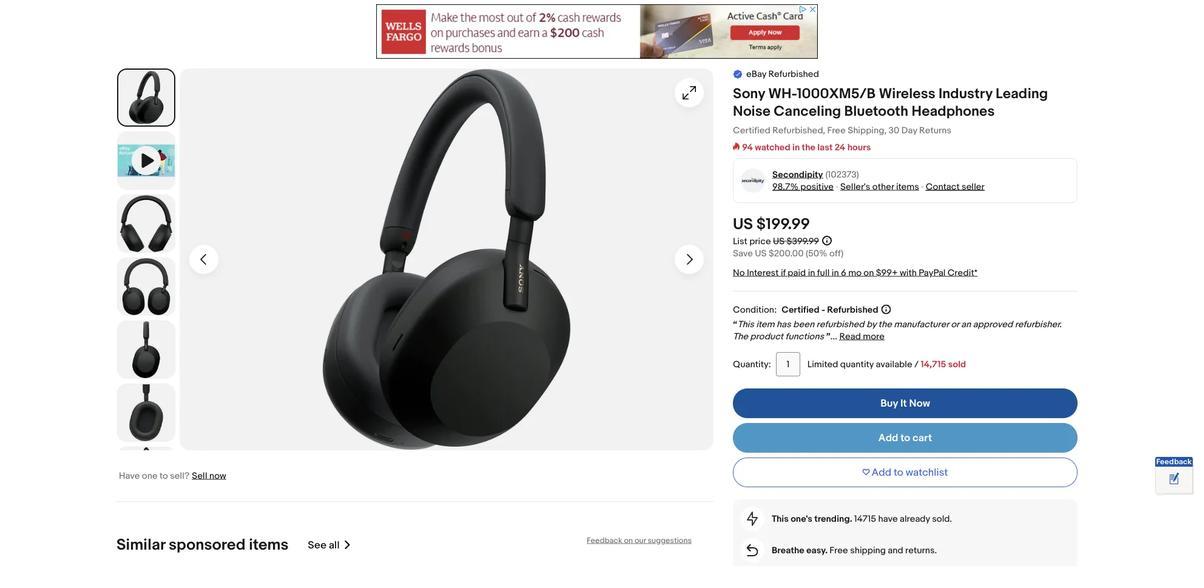 Task type: describe. For each thing, give the bounding box(es) containing it.
by
[[866, 319, 876, 330]]

feedback on our suggestions
[[587, 536, 692, 546]]

items for similar sponsored items
[[249, 536, 289, 555]]

add for add to cart
[[878, 432, 898, 445]]

buy
[[880, 397, 898, 410]]

it
[[900, 397, 907, 410]]

seller's other items link
[[840, 181, 919, 192]]

picture 1 of 8 image
[[118, 70, 174, 126]]

add for add to watchlist
[[872, 467, 891, 479]]

(50%
[[806, 248, 827, 259]]

limited
[[807, 359, 838, 370]]

sell
[[192, 471, 207, 482]]

available
[[876, 359, 912, 370]]

0 vertical spatial us
[[733, 215, 753, 234]]

1000xm5/b
[[797, 86, 876, 103]]

certified inside sony wh-1000xm5/b wireless industry leading noise canceling bluetooth headphones certified refurbished, free shipping, 30 day returns
[[733, 125, 770, 136]]

picture 5 of 8 image
[[118, 385, 175, 442]]

"
[[733, 319, 737, 330]]

items for seller's other items
[[896, 181, 919, 192]]

advertisement region
[[376, 4, 818, 59]]

day
[[901, 125, 917, 136]]

the
[[733, 331, 748, 342]]

" ... read more
[[826, 331, 885, 342]]

contact
[[926, 181, 960, 192]]

quantity:
[[733, 359, 771, 370]]

secondipity image
[[740, 168, 765, 193]]

last
[[817, 142, 833, 153]]

ebay
[[746, 69, 766, 80]]

1 vertical spatial us
[[773, 236, 785, 247]]

shipping
[[850, 545, 886, 556]]

sell now link
[[192, 471, 226, 482]]

paypal
[[919, 268, 946, 278]]

" this item has been refurbished by the manufacturer or an approved refurbisher. the product functions
[[733, 319, 1062, 342]]

or
[[951, 319, 959, 330]]

trending.
[[814, 514, 852, 525]]

limited quantity available / 14,715 sold
[[807, 359, 966, 370]]

14715
[[854, 514, 876, 525]]

cart
[[913, 432, 932, 445]]

refurbisher.
[[1015, 319, 1062, 330]]

98.7%
[[772, 181, 798, 192]]

save us $200.00 (50% off)
[[733, 248, 844, 259]]

wireless
[[879, 86, 935, 103]]

suggestions
[[648, 536, 692, 546]]

read more link
[[839, 331, 885, 342]]

1 horizontal spatial refurbished
[[827, 305, 878, 315]]

list price us $399.99
[[733, 236, 819, 247]]

buy it now link
[[733, 389, 1078, 419]]

this inside " this item has been refurbished by the manufacturer or an approved refurbisher. the product functions
[[737, 319, 754, 330]]

sold
[[948, 359, 966, 370]]

1 horizontal spatial certified
[[782, 305, 819, 315]]

watchlist
[[906, 467, 948, 479]]

sony wh-1000xm5/b wireless industry leading noise canceling bluetooth headphones - picture 1 of 8 image
[[180, 69, 713, 451]]

$200.00
[[769, 248, 804, 259]]

add to cart link
[[733, 424, 1078, 453]]

1 horizontal spatial on
[[864, 268, 874, 278]]

secondipity link
[[772, 169, 823, 181]]

1 vertical spatial on
[[624, 536, 633, 546]]

no interest if paid in full in 6 mo on $99+ with paypal credit*
[[733, 268, 977, 278]]

been
[[793, 319, 814, 330]]

text__icon image
[[733, 69, 743, 79]]

the inside " this item has been refurbished by the manufacturer or an approved refurbisher. the product functions
[[878, 319, 892, 330]]

contact seller
[[926, 181, 985, 192]]

returns.
[[905, 545, 937, 556]]

now
[[909, 397, 930, 410]]

has
[[776, 319, 791, 330]]

14,715
[[921, 359, 946, 370]]

noise
[[733, 103, 771, 120]]

feedback for feedback
[[1156, 458, 1192, 467]]

add to watchlist button
[[733, 458, 1078, 488]]

manufacturer
[[894, 319, 949, 330]]

more
[[863, 331, 885, 342]]

picture 4 of 8 image
[[118, 322, 175, 379]]

quantity
[[840, 359, 874, 370]]

with details__icon image for breathe
[[747, 545, 758, 557]]

feedback on our suggestions link
[[587, 536, 692, 546]]

if
[[781, 268, 786, 278]]

secondipity (102373)
[[772, 169, 859, 180]]

contact seller link
[[926, 181, 985, 192]]

have
[[878, 514, 898, 525]]

/
[[914, 359, 919, 370]]

canceling
[[774, 103, 841, 120]]

94 watched in the last 24 hours
[[742, 142, 871, 153]]

one
[[142, 471, 157, 482]]

this one's trending. 14715 have already sold.
[[772, 514, 952, 525]]

feedback for feedback on our suggestions
[[587, 536, 622, 546]]

watched
[[755, 142, 790, 153]]

Quantity: text field
[[776, 353, 800, 377]]



Task type: locate. For each thing, give the bounding box(es) containing it.
98.7% positive
[[772, 181, 834, 192]]

us down "price"
[[755, 248, 767, 259]]

1 horizontal spatial this
[[772, 514, 789, 525]]

1 horizontal spatial feedback
[[1156, 458, 1192, 467]]

positive
[[800, 181, 834, 192]]

1 vertical spatial add
[[872, 467, 891, 479]]

24
[[835, 142, 845, 153]]

one's
[[791, 514, 812, 525]]

0 horizontal spatial certified
[[733, 125, 770, 136]]

1 vertical spatial items
[[249, 536, 289, 555]]

mo
[[848, 268, 862, 278]]

30
[[889, 125, 899, 136]]

video 1 of 1 image
[[118, 132, 175, 189]]

to left cart
[[901, 432, 910, 445]]

0 horizontal spatial in
[[792, 142, 800, 153]]

seller's
[[840, 181, 870, 192]]

us up $200.00
[[773, 236, 785, 247]]

"
[[826, 331, 830, 342]]

us up list
[[733, 215, 753, 234]]

sell?
[[170, 471, 189, 482]]

1 horizontal spatial us
[[755, 248, 767, 259]]

with details__icon image left breathe
[[747, 545, 758, 557]]

ebay refurbished
[[746, 69, 819, 80]]

0 vertical spatial this
[[737, 319, 754, 330]]

0 horizontal spatial us
[[733, 215, 753, 234]]

an
[[961, 319, 971, 330]]

with details__icon image for this
[[747, 512, 758, 527]]

on left our
[[624, 536, 633, 546]]

on right mo
[[864, 268, 874, 278]]

bluetooth
[[844, 103, 908, 120]]

and
[[888, 545, 903, 556]]

easy.
[[806, 545, 828, 556]]

1 vertical spatial the
[[878, 319, 892, 330]]

interest
[[747, 268, 779, 278]]

shipping,
[[848, 125, 887, 136]]

with details__icon image left one's
[[747, 512, 758, 527]]

us $199.99
[[733, 215, 810, 234]]

94
[[742, 142, 753, 153]]

refurbished
[[768, 69, 819, 80], [827, 305, 878, 315]]

have
[[119, 471, 140, 482]]

free inside sony wh-1000xm5/b wireless industry leading noise canceling bluetooth headphones certified refurbished, free shipping, 30 day returns
[[827, 125, 846, 136]]

certified up been
[[782, 305, 819, 315]]

0 horizontal spatial feedback
[[587, 536, 622, 546]]

returns
[[919, 125, 951, 136]]

add inside button
[[872, 467, 891, 479]]

0 horizontal spatial this
[[737, 319, 754, 330]]

-
[[821, 305, 825, 315]]

to for watchlist
[[894, 467, 903, 479]]

items right other
[[896, 181, 919, 192]]

add to watchlist
[[872, 467, 948, 479]]

$399.99
[[787, 236, 819, 247]]

the
[[802, 142, 815, 153], [878, 319, 892, 330]]

2 horizontal spatial in
[[832, 268, 839, 278]]

certified up 94
[[733, 125, 770, 136]]

functions
[[785, 331, 824, 342]]

0 horizontal spatial items
[[249, 536, 289, 555]]

1 vertical spatial certified
[[782, 305, 819, 315]]

refurbished up refurbished
[[827, 305, 878, 315]]

already
[[900, 514, 930, 525]]

add down add to cart link on the right of the page
[[872, 467, 891, 479]]

no interest if paid in full in 6 mo on $99+ with paypal credit* link
[[733, 268, 977, 278]]

paid
[[788, 268, 806, 278]]

in left the 6
[[832, 268, 839, 278]]

$199.99
[[756, 215, 810, 234]]

1 vertical spatial this
[[772, 514, 789, 525]]

this up the
[[737, 319, 754, 330]]

0 horizontal spatial refurbished
[[768, 69, 819, 80]]

approved
[[973, 319, 1013, 330]]

the left last at the right of page
[[802, 142, 815, 153]]

wh-
[[768, 86, 797, 103]]

0 vertical spatial free
[[827, 125, 846, 136]]

save
[[733, 248, 753, 259]]

98.7% positive link
[[772, 181, 834, 192]]

condition:
[[733, 305, 777, 315]]

sponsored
[[169, 536, 245, 555]]

1 horizontal spatial items
[[896, 181, 919, 192]]

the right by
[[878, 319, 892, 330]]

2 horizontal spatial us
[[773, 236, 785, 247]]

items
[[896, 181, 919, 192], [249, 536, 289, 555]]

off)
[[829, 248, 844, 259]]

read
[[839, 331, 861, 342]]

refurbished up the wh-
[[768, 69, 819, 80]]

with
[[900, 268, 917, 278]]

see all link
[[308, 536, 352, 555]]

headphones
[[912, 103, 995, 120]]

0 vertical spatial add
[[878, 432, 898, 445]]

to right 'one'
[[160, 471, 168, 482]]

1 horizontal spatial in
[[808, 268, 815, 278]]

to inside button
[[894, 467, 903, 479]]

free right easy.
[[830, 545, 848, 556]]

in
[[792, 142, 800, 153], [808, 268, 815, 278], [832, 268, 839, 278]]

similar
[[116, 536, 165, 555]]

on
[[864, 268, 874, 278], [624, 536, 633, 546]]

our
[[635, 536, 646, 546]]

0 vertical spatial items
[[896, 181, 919, 192]]

to left the watchlist
[[894, 467, 903, 479]]

1 vertical spatial free
[[830, 545, 848, 556]]

0 vertical spatial refurbished
[[768, 69, 819, 80]]

2 vertical spatial us
[[755, 248, 767, 259]]

now
[[209, 471, 226, 482]]

with details__icon image
[[747, 512, 758, 527], [747, 545, 758, 557]]

add to cart
[[878, 432, 932, 445]]

secondipity
[[772, 169, 823, 180]]

seller's other items
[[840, 181, 919, 192]]

free
[[827, 125, 846, 136], [830, 545, 848, 556]]

leading
[[996, 86, 1048, 103]]

in left full
[[808, 268, 815, 278]]

seller
[[962, 181, 985, 192]]

free up "24"
[[827, 125, 846, 136]]

in down refurbished,
[[792, 142, 800, 153]]

buy it now
[[880, 397, 930, 410]]

add left cart
[[878, 432, 898, 445]]

feedback
[[1156, 458, 1192, 467], [587, 536, 622, 546]]

credit*
[[948, 268, 977, 278]]

certified
[[733, 125, 770, 136], [782, 305, 819, 315]]

1 vertical spatial feedback
[[587, 536, 622, 546]]

add
[[878, 432, 898, 445], [872, 467, 891, 479]]

sony wh-1000xm5/b wireless industry leading noise canceling bluetooth headphones certified refurbished, free shipping, 30 day returns
[[733, 86, 1048, 136]]

item
[[756, 319, 774, 330]]

refurbished,
[[772, 125, 825, 136]]

0 horizontal spatial the
[[802, 142, 815, 153]]

certified - refurbished
[[782, 305, 878, 315]]

See all text field
[[308, 539, 340, 552]]

this left one's
[[772, 514, 789, 525]]

price
[[749, 236, 771, 247]]

picture 2 of 8 image
[[118, 195, 175, 252]]

to for cart
[[901, 432, 910, 445]]

hours
[[847, 142, 871, 153]]

0 vertical spatial on
[[864, 268, 874, 278]]

1 vertical spatial refurbished
[[827, 305, 878, 315]]

1 horizontal spatial the
[[878, 319, 892, 330]]

full
[[817, 268, 830, 278]]

items left see
[[249, 536, 289, 555]]

see all
[[308, 539, 340, 552]]

0 vertical spatial the
[[802, 142, 815, 153]]

0 vertical spatial certified
[[733, 125, 770, 136]]

0 horizontal spatial on
[[624, 536, 633, 546]]

list
[[733, 236, 747, 247]]

picture 3 of 8 image
[[118, 258, 175, 315]]

0 vertical spatial feedback
[[1156, 458, 1192, 467]]

0 vertical spatial with details__icon image
[[747, 512, 758, 527]]

refurbished
[[816, 319, 864, 330]]

(102373)
[[825, 169, 859, 180]]

see
[[308, 539, 326, 552]]

more information - about this item condition image
[[881, 305, 891, 314]]

sony
[[733, 86, 765, 103]]

1 vertical spatial with details__icon image
[[747, 545, 758, 557]]



Task type: vqa. For each thing, say whether or not it's contained in the screenshot.
left in
yes



